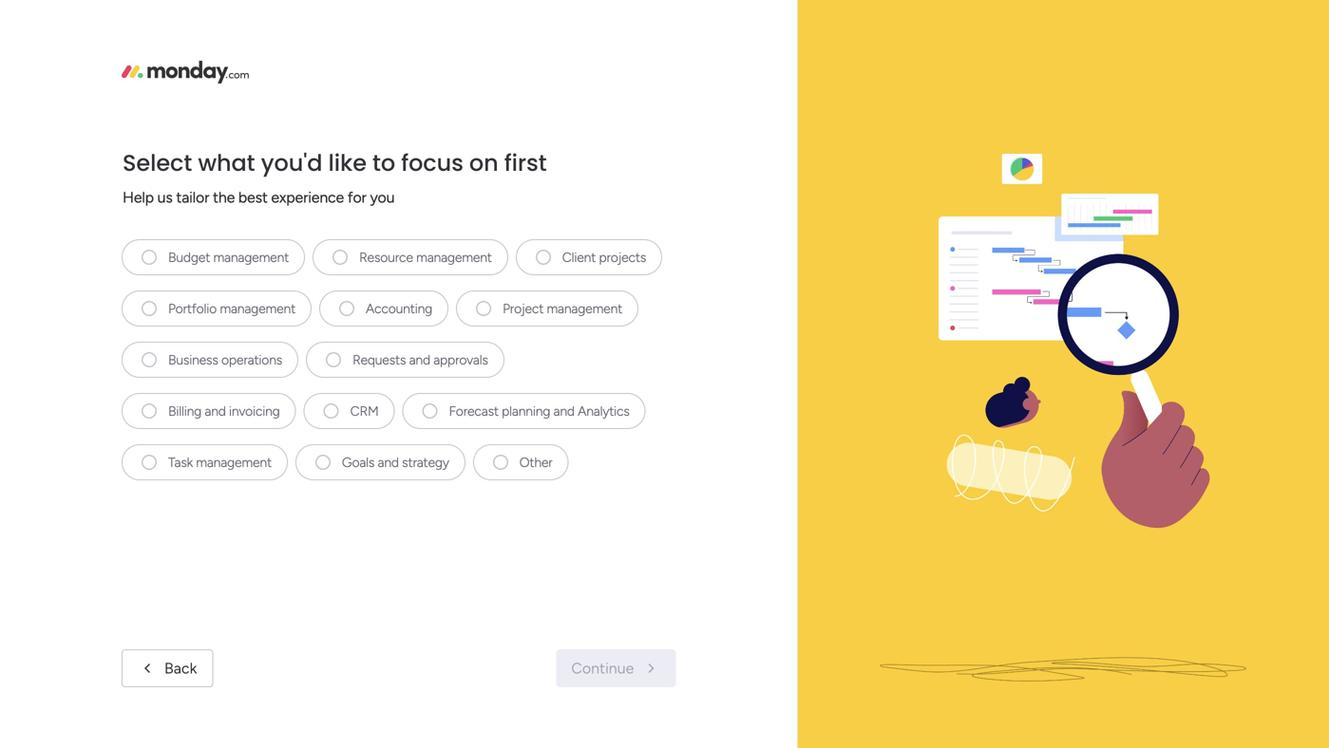 Task type: vqa. For each thing, say whether or not it's contained in the screenshot.
the what brings you here today? image
no



Task type: describe. For each thing, give the bounding box(es) containing it.
and for invoicing
[[205, 403, 226, 420]]

select
[[123, 147, 192, 179]]

experience
[[271, 189, 344, 207]]

you
[[370, 189, 395, 207]]

to
[[373, 147, 395, 179]]

strategy
[[402, 455, 449, 471]]

what would you like to focus on first image
[[798, 0, 1329, 749]]

billing
[[168, 403, 202, 420]]

invoicing
[[229, 403, 280, 420]]

operations
[[221, 352, 282, 368]]

help
[[123, 189, 154, 207]]

accounting
[[366, 301, 432, 317]]

management for project management
[[547, 301, 623, 317]]

crm
[[350, 403, 379, 420]]

forecast planning and analytics
[[449, 403, 630, 420]]

management for portfolio management
[[220, 301, 296, 317]]

planning
[[502, 403, 550, 420]]

focus
[[401, 147, 464, 179]]

select what you'd like to focus on first help us tailor the best experience for you
[[123, 147, 547, 207]]

management for budget management
[[213, 249, 289, 266]]

for
[[348, 189, 367, 207]]

back button
[[122, 650, 213, 688]]

goals
[[342, 455, 375, 471]]

requests and approvals
[[353, 352, 488, 368]]

tailor
[[176, 189, 209, 207]]

budget
[[168, 249, 210, 266]]

billing and invoicing
[[168, 403, 280, 420]]

best
[[238, 189, 268, 207]]

task management
[[168, 455, 272, 471]]

and right 'planning'
[[554, 403, 575, 420]]



Task type: locate. For each thing, give the bounding box(es) containing it.
us
[[157, 189, 173, 207]]

and right billing
[[205, 403, 226, 420]]

business operations
[[168, 352, 282, 368]]

goals and strategy
[[342, 455, 449, 471]]

first
[[504, 147, 547, 179]]

requests
[[353, 352, 406, 368]]

approvals
[[434, 352, 488, 368]]

business
[[168, 352, 218, 368]]

on
[[469, 147, 499, 179]]

and right requests
[[409, 352, 430, 368]]

other
[[520, 455, 553, 471]]

and for approvals
[[409, 352, 430, 368]]

and for strategy
[[378, 455, 399, 471]]

client
[[562, 249, 596, 266]]

portfolio
[[168, 301, 217, 317]]

forecast
[[449, 403, 499, 420]]

task
[[168, 455, 193, 471]]

analytics
[[578, 403, 630, 420]]

management for task management
[[196, 455, 272, 471]]

budget management
[[168, 249, 289, 266]]

what
[[198, 147, 255, 179]]

the
[[213, 189, 235, 207]]

management down billing and invoicing
[[196, 455, 272, 471]]

management up operations
[[220, 301, 296, 317]]

client projects
[[562, 249, 646, 266]]

projects
[[599, 249, 646, 266]]

management right resource at top left
[[416, 249, 492, 266]]

logo image
[[122, 61, 249, 84]]

portfolio management
[[168, 301, 296, 317]]

project management
[[503, 301, 623, 317]]

like
[[328, 147, 367, 179]]

management
[[213, 249, 289, 266], [416, 249, 492, 266], [220, 301, 296, 317], [547, 301, 623, 317], [196, 455, 272, 471]]

project
[[503, 301, 544, 317]]

and
[[409, 352, 430, 368], [205, 403, 226, 420], [554, 403, 575, 420], [378, 455, 399, 471]]

resource management
[[359, 249, 492, 266]]

management for resource management
[[416, 249, 492, 266]]

resource
[[359, 249, 413, 266]]

management down client
[[547, 301, 623, 317]]

back
[[164, 660, 197, 678]]

you'd
[[261, 147, 323, 179]]

management up portfolio management
[[213, 249, 289, 266]]

and right goals
[[378, 455, 399, 471]]



